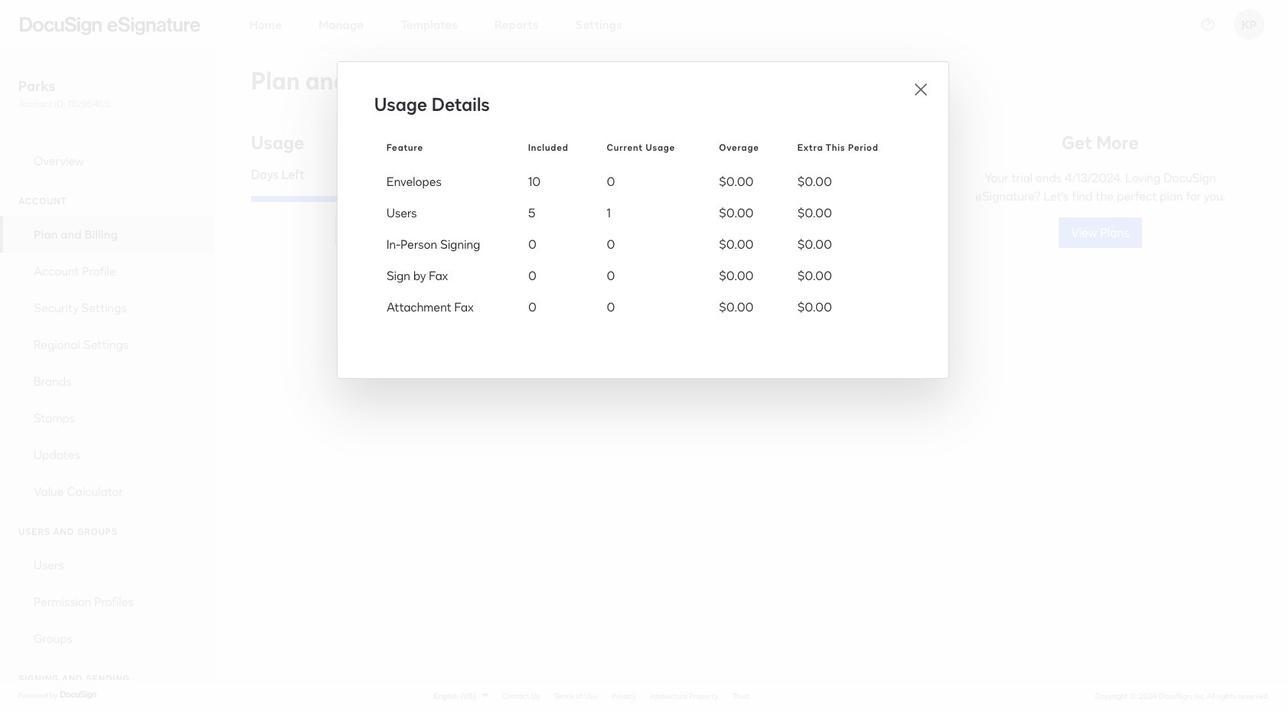 Task type: locate. For each thing, give the bounding box(es) containing it.
docusign admin image
[[20, 16, 201, 35]]



Task type: vqa. For each thing, say whether or not it's contained in the screenshot.
TEXT FIELD
no



Task type: describe. For each thing, give the bounding box(es) containing it.
docusign image
[[60, 689, 98, 701]]

account element
[[0, 216, 214, 510]]

users and groups element
[[0, 547, 214, 657]]



